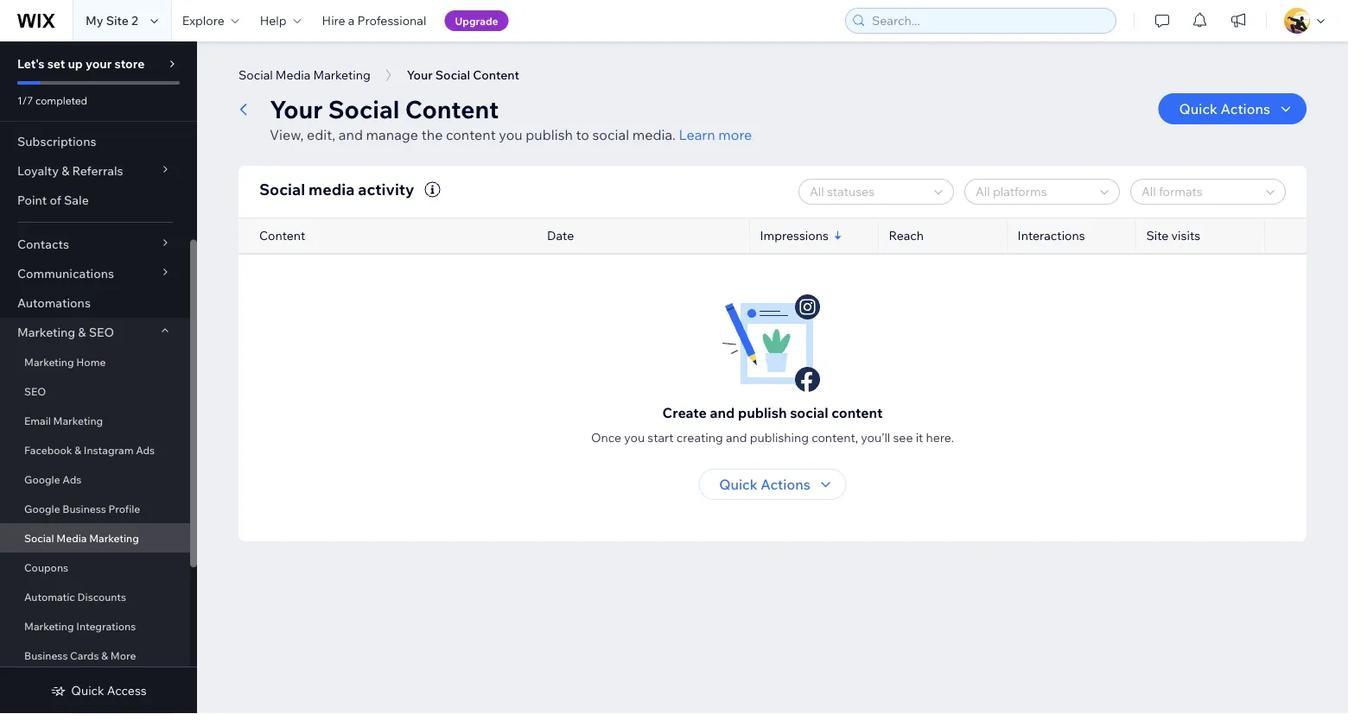 Task type: describe. For each thing, give the bounding box(es) containing it.
google ads link
[[0, 465, 190, 494]]

1 vertical spatial quick actions button
[[699, 469, 847, 500]]

store
[[114, 56, 145, 71]]

marketing integrations
[[24, 620, 136, 633]]

loyalty
[[17, 163, 59, 178]]

email
[[24, 414, 51, 427]]

social inside sidebar element
[[24, 532, 54, 545]]

cards
[[70, 650, 99, 663]]

subscriptions link
[[0, 127, 190, 156]]

email marketing link
[[0, 406, 190, 436]]

more
[[110, 650, 136, 663]]

coupons link
[[0, 553, 190, 583]]

view,
[[270, 126, 304, 143]]

activity
[[358, 180, 415, 199]]

automations
[[17, 296, 91, 311]]

interactions
[[1018, 228, 1085, 243]]

marketing home link
[[0, 347, 190, 377]]

a
[[348, 13, 355, 28]]

marketing home
[[24, 356, 106, 369]]

marketing inside popup button
[[17, 325, 75, 340]]

& for marketing
[[78, 325, 86, 340]]

social media activity
[[259, 180, 415, 199]]

media.
[[632, 126, 676, 143]]

1 vertical spatial and
[[710, 405, 735, 422]]

creating
[[677, 430, 723, 446]]

content for your social content
[[473, 67, 520, 83]]

your for your social content view, edit, and manage the content you publish to social media. learn more
[[270, 94, 323, 124]]

media for social media marketing link
[[56, 532, 87, 545]]

Search... field
[[867, 9, 1111, 33]]

professional
[[357, 13, 426, 28]]

loyalty & referrals button
[[0, 156, 190, 186]]

learn
[[679, 126, 715, 143]]

facebook & instagram ads link
[[0, 436, 190, 465]]

you inside create and publish social content once you start creating and publishing content, you'll see it here.
[[624, 430, 645, 446]]

to
[[576, 126, 589, 143]]

visits
[[1172, 228, 1201, 243]]

& for facebook
[[75, 444, 81, 457]]

upgrade
[[455, 14, 498, 27]]

hire
[[322, 13, 345, 28]]

my
[[86, 13, 103, 28]]

1 horizontal spatial quick actions
[[1179, 100, 1271, 118]]

& left more
[[101, 650, 108, 663]]

All formats field
[[1137, 180, 1261, 204]]

referrals
[[72, 163, 123, 178]]

up
[[68, 56, 83, 71]]

once
[[591, 430, 622, 446]]

hire a professional link
[[312, 0, 437, 41]]

communications
[[17, 266, 114, 281]]

upgrade button
[[445, 10, 509, 31]]

learn more link
[[679, 124, 752, 145]]

start
[[648, 430, 674, 446]]

content for your social content view, edit, and manage the content you publish to social media. learn more
[[405, 94, 499, 124]]

manage
[[366, 126, 418, 143]]

business cards & more
[[24, 650, 136, 663]]

of
[[50, 193, 61, 208]]

you'll
[[861, 430, 891, 446]]

2 horizontal spatial quick
[[1179, 100, 1218, 118]]

facebook & instagram ads
[[24, 444, 155, 457]]

1/7 completed
[[17, 94, 87, 107]]

your social content view, edit, and manage the content you publish to social media. learn more
[[270, 94, 752, 143]]

marketing & seo button
[[0, 318, 190, 347]]

profile
[[108, 503, 140, 516]]

point
[[17, 193, 47, 208]]

marketing down profile
[[89, 532, 139, 545]]

publishing
[[750, 430, 809, 446]]

google business profile
[[24, 503, 140, 516]]

2 vertical spatial and
[[726, 430, 747, 446]]

marketing inside button
[[313, 67, 371, 83]]

actions for the bottommost quick actions button
[[761, 476, 811, 494]]

edit,
[[307, 126, 336, 143]]

automatic
[[24, 591, 75, 604]]

you inside the your social content view, edit, and manage the content you publish to social media. learn more
[[499, 126, 523, 143]]

google business profile link
[[0, 494, 190, 524]]

set
[[47, 56, 65, 71]]

ads inside google ads link
[[63, 473, 82, 486]]

All statuses field
[[805, 180, 929, 204]]

0 vertical spatial quick actions button
[[1159, 93, 1307, 124]]

sale
[[64, 193, 89, 208]]

business inside 'link'
[[63, 503, 106, 516]]

let's
[[17, 56, 45, 71]]

contacts button
[[0, 230, 190, 259]]

business cards & more link
[[0, 641, 190, 671]]

1 vertical spatial quick
[[719, 476, 758, 494]]

contacts
[[17, 237, 69, 252]]

create and publish social content once you start creating and publishing content, you'll see it here.
[[591, 405, 954, 446]]

here.
[[926, 430, 954, 446]]

media
[[309, 180, 355, 199]]

your
[[86, 56, 112, 71]]

explore
[[182, 13, 224, 28]]



Task type: locate. For each thing, give the bounding box(es) containing it.
1 vertical spatial ads
[[63, 473, 82, 486]]

content up the the
[[405, 94, 499, 124]]

0 vertical spatial media
[[276, 67, 311, 83]]

1 vertical spatial content
[[405, 94, 499, 124]]

1 horizontal spatial quick
[[719, 476, 758, 494]]

content up the your social content view, edit, and manage the content you publish to social media. learn more
[[473, 67, 520, 83]]

you left to
[[499, 126, 523, 143]]

&
[[61, 163, 69, 178], [78, 325, 86, 340], [75, 444, 81, 457], [101, 650, 108, 663]]

seo inside popup button
[[89, 325, 114, 340]]

& up home on the left
[[78, 325, 86, 340]]

marketing & seo
[[17, 325, 114, 340]]

quick access button
[[50, 684, 147, 699]]

your up the the
[[407, 67, 433, 83]]

and right creating
[[726, 430, 747, 446]]

social media marketing for social media marketing link
[[24, 532, 139, 545]]

content right the the
[[446, 126, 496, 143]]

marketing integrations link
[[0, 612, 190, 641]]

your inside the your social content view, edit, and manage the content you publish to social media. learn more
[[270, 94, 323, 124]]

All platforms field
[[971, 180, 1095, 204]]

0 horizontal spatial social
[[593, 126, 629, 143]]

1 vertical spatial site
[[1147, 228, 1169, 243]]

0 vertical spatial content
[[446, 126, 496, 143]]

social up content,
[[790, 405, 829, 422]]

content inside button
[[473, 67, 520, 83]]

email marketing
[[24, 414, 103, 427]]

0 horizontal spatial actions
[[761, 476, 811, 494]]

hire a professional
[[322, 13, 426, 28]]

instagram
[[84, 444, 134, 457]]

create
[[663, 405, 707, 422]]

1 horizontal spatial quick actions button
[[1159, 93, 1307, 124]]

content up the you'll
[[832, 405, 883, 422]]

google ads
[[24, 473, 82, 486]]

0 horizontal spatial social media marketing
[[24, 532, 139, 545]]

content inside the your social content view, edit, and manage the content you publish to social media. learn more
[[446, 126, 496, 143]]

social media marketing inside sidebar element
[[24, 532, 139, 545]]

reach
[[889, 228, 924, 243]]

0 horizontal spatial content
[[446, 126, 496, 143]]

ads right instagram
[[136, 444, 155, 457]]

publish inside create and publish social content once you start creating and publishing content, you'll see it here.
[[738, 405, 787, 422]]

you left start
[[624, 430, 645, 446]]

coupons
[[24, 561, 68, 574]]

& for loyalty
[[61, 163, 69, 178]]

ads up google business profile
[[63, 473, 82, 486]]

publish inside the your social content view, edit, and manage the content you publish to social media. learn more
[[526, 126, 573, 143]]

quick actions
[[1179, 100, 1271, 118], [719, 476, 811, 494]]

site left 2
[[106, 13, 129, 28]]

seo link
[[0, 377, 190, 406]]

& inside popup button
[[78, 325, 86, 340]]

google down the facebook
[[24, 473, 60, 486]]

& right loyalty
[[61, 163, 69, 178]]

communications button
[[0, 259, 190, 289]]

seo
[[89, 325, 114, 340], [24, 385, 46, 398]]

0 vertical spatial you
[[499, 126, 523, 143]]

1 vertical spatial content
[[832, 405, 883, 422]]

social media marketing down help button
[[239, 67, 371, 83]]

quick down cards
[[71, 684, 104, 699]]

your up view,
[[270, 94, 323, 124]]

0 vertical spatial publish
[[526, 126, 573, 143]]

content inside create and publish social content once you start creating and publishing content, you'll see it here.
[[832, 405, 883, 422]]

2 google from the top
[[24, 503, 60, 516]]

business
[[63, 503, 106, 516], [24, 650, 68, 663]]

0 horizontal spatial your
[[270, 94, 323, 124]]

1 google from the top
[[24, 473, 60, 486]]

0 vertical spatial business
[[63, 503, 106, 516]]

0 vertical spatial and
[[339, 126, 363, 143]]

0 vertical spatial social media marketing
[[239, 67, 371, 83]]

1 vertical spatial your
[[270, 94, 323, 124]]

0 vertical spatial quick
[[1179, 100, 1218, 118]]

1 vertical spatial google
[[24, 503, 60, 516]]

impressions
[[760, 228, 829, 243]]

0 horizontal spatial quick actions button
[[699, 469, 847, 500]]

1 horizontal spatial social media marketing
[[239, 67, 371, 83]]

your social content
[[407, 67, 520, 83]]

content
[[473, 67, 520, 83], [405, 94, 499, 124], [259, 228, 305, 243]]

seo up email
[[24, 385, 46, 398]]

1 horizontal spatial social
[[790, 405, 829, 422]]

google down google ads
[[24, 503, 60, 516]]

0 vertical spatial google
[[24, 473, 60, 486]]

2
[[131, 13, 138, 28]]

loyalty & referrals
[[17, 163, 123, 178]]

0 horizontal spatial seo
[[24, 385, 46, 398]]

1 vertical spatial social
[[790, 405, 829, 422]]

media down help button
[[276, 67, 311, 83]]

business left cards
[[24, 650, 68, 663]]

1 vertical spatial seo
[[24, 385, 46, 398]]

social inside create and publish social content once you start creating and publishing content, you'll see it here.
[[790, 405, 829, 422]]

social down upgrade button
[[435, 67, 470, 83]]

more
[[719, 126, 752, 143]]

content
[[446, 126, 496, 143], [832, 405, 883, 422]]

google for google business profile
[[24, 503, 60, 516]]

social up the manage
[[328, 94, 400, 124]]

content,
[[812, 430, 858, 446]]

google for google ads
[[24, 473, 60, 486]]

your inside button
[[407, 67, 433, 83]]

0 vertical spatial quick actions
[[1179, 100, 1271, 118]]

marketing down the marketing & seo
[[24, 356, 74, 369]]

1 horizontal spatial publish
[[738, 405, 787, 422]]

integrations
[[76, 620, 136, 633]]

1 vertical spatial business
[[24, 650, 68, 663]]

1 vertical spatial publish
[[738, 405, 787, 422]]

social media marketing for social media marketing button
[[239, 67, 371, 83]]

subscriptions
[[17, 134, 96, 149]]

ads
[[136, 444, 155, 457], [63, 473, 82, 486]]

your social content button
[[398, 62, 528, 88]]

quick up the all formats field
[[1179, 100, 1218, 118]]

marketing down hire
[[313, 67, 371, 83]]

social media marketing down google business profile
[[24, 532, 139, 545]]

1 vertical spatial media
[[56, 532, 87, 545]]

the
[[422, 126, 443, 143]]

social media marketing button
[[230, 62, 379, 88]]

1 horizontal spatial ads
[[136, 444, 155, 457]]

your
[[407, 67, 433, 83], [270, 94, 323, 124]]

1 horizontal spatial media
[[276, 67, 311, 83]]

access
[[107, 684, 147, 699]]

and inside the your social content view, edit, and manage the content you publish to social media. learn more
[[339, 126, 363, 143]]

content down social media activity
[[259, 228, 305, 243]]

help button
[[250, 0, 312, 41]]

and
[[339, 126, 363, 143], [710, 405, 735, 422], [726, 430, 747, 446]]

quick inside button
[[71, 684, 104, 699]]

& inside popup button
[[61, 163, 69, 178]]

help
[[260, 13, 287, 28]]

0 vertical spatial your
[[407, 67, 433, 83]]

social up the coupons
[[24, 532, 54, 545]]

0 vertical spatial content
[[473, 67, 520, 83]]

sidebar element
[[0, 41, 197, 715]]

& inside "link"
[[75, 444, 81, 457]]

0 horizontal spatial quick
[[71, 684, 104, 699]]

media down google business profile
[[56, 532, 87, 545]]

1 horizontal spatial you
[[624, 430, 645, 446]]

1 horizontal spatial content
[[832, 405, 883, 422]]

0 horizontal spatial quick actions
[[719, 476, 811, 494]]

1 horizontal spatial your
[[407, 67, 433, 83]]

0 horizontal spatial you
[[499, 126, 523, 143]]

social
[[593, 126, 629, 143], [790, 405, 829, 422]]

and right 'edit,'
[[339, 126, 363, 143]]

home
[[76, 356, 106, 369]]

your for your social content
[[407, 67, 433, 83]]

marketing
[[313, 67, 371, 83], [17, 325, 75, 340], [24, 356, 74, 369], [53, 414, 103, 427], [89, 532, 139, 545], [24, 620, 74, 633]]

0 horizontal spatial publish
[[526, 126, 573, 143]]

site
[[106, 13, 129, 28], [1147, 228, 1169, 243]]

see
[[893, 430, 913, 446]]

1 horizontal spatial seo
[[89, 325, 114, 340]]

quick down creating
[[719, 476, 758, 494]]

ads inside facebook & instagram ads "link"
[[136, 444, 155, 457]]

media inside sidebar element
[[56, 532, 87, 545]]

social inside button
[[435, 67, 470, 83]]

publish left to
[[526, 126, 573, 143]]

1/7
[[17, 94, 33, 107]]

media inside button
[[276, 67, 311, 83]]

social left "media"
[[259, 180, 305, 199]]

& right the facebook
[[75, 444, 81, 457]]

marketing up facebook & instagram ads
[[53, 414, 103, 427]]

social inside the your social content view, edit, and manage the content you publish to social media. learn more
[[328, 94, 400, 124]]

0 vertical spatial seo
[[89, 325, 114, 340]]

actions
[[1221, 100, 1271, 118], [761, 476, 811, 494]]

seo down "automations" link
[[89, 325, 114, 340]]

social down help in the left top of the page
[[239, 67, 273, 83]]

you
[[499, 126, 523, 143], [624, 430, 645, 446]]

media
[[276, 67, 311, 83], [56, 532, 87, 545]]

0 horizontal spatial site
[[106, 13, 129, 28]]

content inside the your social content view, edit, and manage the content you publish to social media. learn more
[[405, 94, 499, 124]]

discounts
[[77, 591, 126, 604]]

google inside 'link'
[[24, 503, 60, 516]]

2 vertical spatial content
[[259, 228, 305, 243]]

date
[[547, 228, 574, 243]]

quick access
[[71, 684, 147, 699]]

0 horizontal spatial ads
[[63, 473, 82, 486]]

automations link
[[0, 289, 190, 318]]

1 vertical spatial actions
[[761, 476, 811, 494]]

0 horizontal spatial media
[[56, 532, 87, 545]]

site visits
[[1147, 228, 1201, 243]]

1 vertical spatial social media marketing
[[24, 532, 139, 545]]

automatic discounts link
[[0, 583, 190, 612]]

social media marketing link
[[0, 524, 190, 553]]

0 vertical spatial actions
[[1221, 100, 1271, 118]]

quick actions button
[[1159, 93, 1307, 124], [699, 469, 847, 500]]

2 vertical spatial quick
[[71, 684, 104, 699]]

my site 2
[[86, 13, 138, 28]]

1 horizontal spatial actions
[[1221, 100, 1271, 118]]

social inside the your social content view, edit, and manage the content you publish to social media. learn more
[[593, 126, 629, 143]]

publish up publishing
[[738, 405, 787, 422]]

marketing down automatic
[[24, 620, 74, 633]]

1 vertical spatial quick actions
[[719, 476, 811, 494]]

0 vertical spatial social
[[593, 126, 629, 143]]

0 vertical spatial ads
[[136, 444, 155, 457]]

0 vertical spatial site
[[106, 13, 129, 28]]

let's set up your store
[[17, 56, 145, 71]]

point of sale link
[[0, 186, 190, 215]]

completed
[[35, 94, 87, 107]]

it
[[916, 430, 923, 446]]

google
[[24, 473, 60, 486], [24, 503, 60, 516]]

automatic discounts
[[24, 591, 126, 604]]

actions for topmost quick actions button
[[1221, 100, 1271, 118]]

site left 'visits'
[[1147, 228, 1169, 243]]

marketing down automations
[[17, 325, 75, 340]]

1 horizontal spatial site
[[1147, 228, 1169, 243]]

point of sale
[[17, 193, 89, 208]]

social
[[239, 67, 273, 83], [435, 67, 470, 83], [328, 94, 400, 124], [259, 180, 305, 199], [24, 532, 54, 545]]

social inside button
[[239, 67, 273, 83]]

social right to
[[593, 126, 629, 143]]

business up social media marketing link
[[63, 503, 106, 516]]

media for social media marketing button
[[276, 67, 311, 83]]

social media marketing inside button
[[239, 67, 371, 83]]

facebook
[[24, 444, 72, 457]]

1 vertical spatial you
[[624, 430, 645, 446]]

and up creating
[[710, 405, 735, 422]]



Task type: vqa. For each thing, say whether or not it's contained in the screenshot.
Google Ads link
yes



